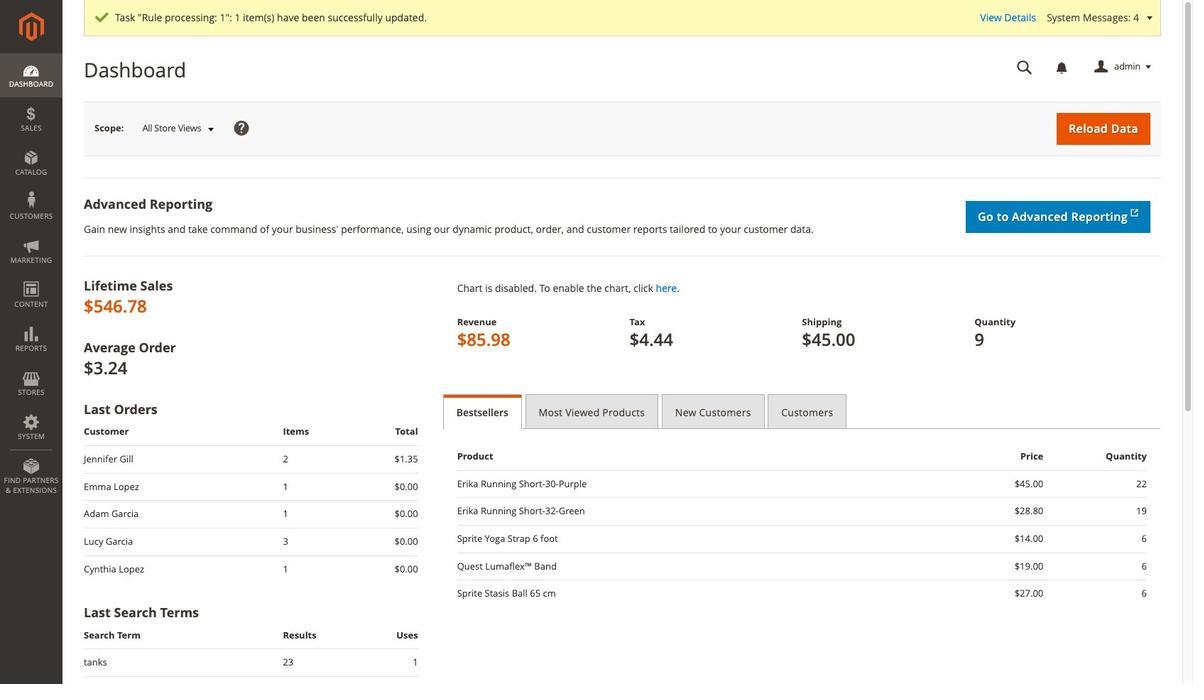 Task type: locate. For each thing, give the bounding box(es) containing it.
magento admin panel image
[[19, 12, 44, 41]]

tab list
[[443, 394, 1162, 429]]

tab
[[768, 394, 847, 429]]

menu bar
[[0, 53, 63, 503]]



Task type: vqa. For each thing, say whether or not it's contained in the screenshot.
text field
no



